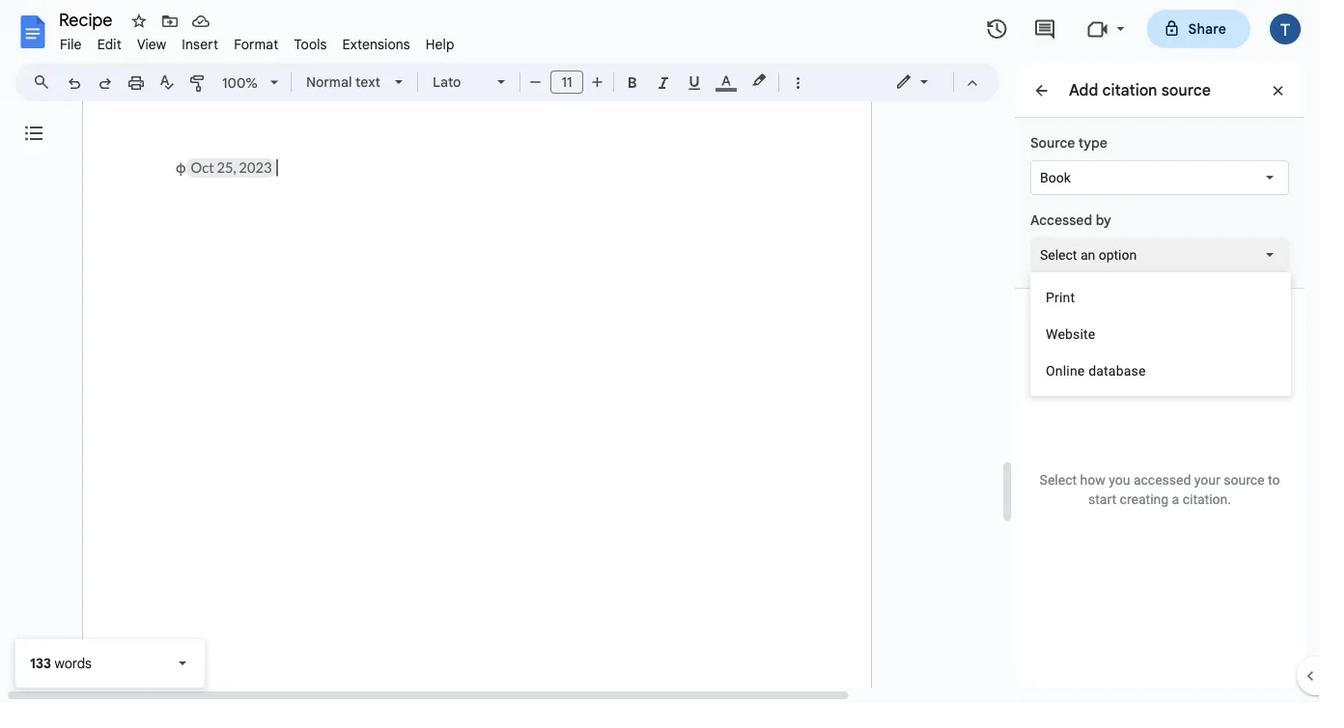 Task type: vqa. For each thing, say whether or not it's contained in the screenshot.
the Add / Edit Options BUTTON
no



Task type: locate. For each thing, give the bounding box(es) containing it.
1 horizontal spatial source
[[1224, 472, 1265, 488]]

website
[[1046, 326, 1096, 342]]

styles list. normal text selected. option
[[306, 69, 384, 96]]

select left an
[[1041, 247, 1078, 263]]

normal text
[[306, 73, 381, 90]]

add citation source
[[1070, 80, 1211, 100]]

a
[[1173, 492, 1180, 508]]

select left how
[[1040, 472, 1077, 488]]

source
[[1162, 80, 1211, 100], [1224, 472, 1265, 488]]

menu bar
[[52, 25, 462, 57]]

format
[[234, 36, 279, 53]]

menu
[[1031, 272, 1292, 396]]

select an option option
[[1041, 245, 1137, 265]]

select an option
[[1041, 247, 1137, 263]]

1 vertical spatial select
[[1040, 472, 1077, 488]]

source left to
[[1224, 472, 1265, 488]]

add
[[1070, 80, 1099, 100]]

online
[[1046, 363, 1085, 379]]

option
[[1099, 247, 1137, 263]]

menu bar containing file
[[52, 25, 462, 57]]

lato
[[433, 73, 461, 90]]

by
[[1096, 212, 1112, 229]]

add citation source application
[[0, 0, 1321, 703]]

mode and view toolbar
[[881, 63, 988, 101]]

file
[[60, 36, 82, 53]]

help menu item
[[418, 33, 462, 56]]

tools menu item
[[286, 33, 335, 56]]

0 vertical spatial select
[[1041, 247, 1078, 263]]

book
[[1041, 170, 1071, 186]]

select for select an option
[[1041, 247, 1078, 263]]

select how you accessed your source to start creating a citation.
[[1040, 472, 1281, 508]]

select inside select how you accessed your source to start creating a citation.
[[1040, 472, 1077, 488]]

menu bar inside menu bar banner
[[52, 25, 462, 57]]

how
[[1081, 472, 1106, 488]]

Menus field
[[24, 69, 67, 96]]

print
[[1046, 289, 1076, 305]]

insert
[[182, 36, 219, 53]]

select
[[1041, 247, 1078, 263], [1040, 472, 1077, 488]]

Rename text field
[[52, 8, 124, 31]]

select for select how you accessed your source to start creating a citation.
[[1040, 472, 1077, 488]]

Font size text field
[[552, 71, 583, 94]]

1 vertical spatial source
[[1224, 472, 1265, 488]]

source right citation
[[1162, 80, 1211, 100]]

source inside select how you accessed your source to start creating a citation.
[[1224, 472, 1265, 488]]

select inside option
[[1041, 247, 1078, 263]]

share
[[1189, 20, 1227, 37]]

0 horizontal spatial source
[[1162, 80, 1211, 100]]

type
[[1079, 134, 1108, 151]]

menu containing print
[[1031, 272, 1292, 396]]

text
[[356, 73, 381, 90]]

to
[[1269, 472, 1281, 488]]



Task type: describe. For each thing, give the bounding box(es) containing it.
citation
[[1103, 80, 1158, 100]]

highlight color image
[[749, 69, 770, 92]]

view menu item
[[129, 33, 174, 56]]

book option
[[1041, 168, 1071, 187]]

format menu item
[[226, 33, 286, 56]]

edit menu item
[[90, 33, 129, 56]]

accessed
[[1031, 212, 1093, 229]]

you
[[1109, 472, 1131, 488]]

main toolbar
[[57, 0, 814, 400]]

accessed
[[1134, 472, 1192, 488]]

an
[[1081, 247, 1096, 263]]

normal
[[306, 73, 352, 90]]

source type
[[1031, 134, 1108, 151]]

share button
[[1147, 10, 1251, 48]]

help
[[426, 36, 455, 53]]

start
[[1089, 492, 1117, 508]]

Zoom field
[[214, 69, 287, 98]]

accessed by list box
[[1031, 238, 1290, 272]]

0 vertical spatial source
[[1162, 80, 1211, 100]]

database
[[1089, 363, 1146, 379]]

online database
[[1046, 363, 1146, 379]]

Font size field
[[551, 71, 591, 95]]

file menu item
[[52, 33, 90, 56]]

133
[[30, 655, 51, 672]]

source
[[1031, 134, 1076, 151]]

133 words
[[30, 655, 92, 672]]

extensions menu item
[[335, 33, 418, 56]]

insert menu item
[[174, 33, 226, 56]]

edit
[[97, 36, 122, 53]]

extensions
[[343, 36, 410, 53]]

font list. lato selected. option
[[433, 69, 486, 96]]

view
[[137, 36, 166, 53]]

creating
[[1120, 492, 1169, 508]]

accessed by
[[1031, 212, 1112, 229]]

Zoom text field
[[217, 70, 264, 97]]

words
[[55, 655, 92, 672]]

menu bar banner
[[0, 0, 1321, 703]]

your
[[1195, 472, 1221, 488]]

text color image
[[716, 69, 737, 92]]

menu inside "add citation source" "application"
[[1031, 272, 1292, 396]]

tools
[[294, 36, 327, 53]]

Star checkbox
[[126, 8, 153, 35]]

citation.
[[1183, 492, 1232, 508]]



